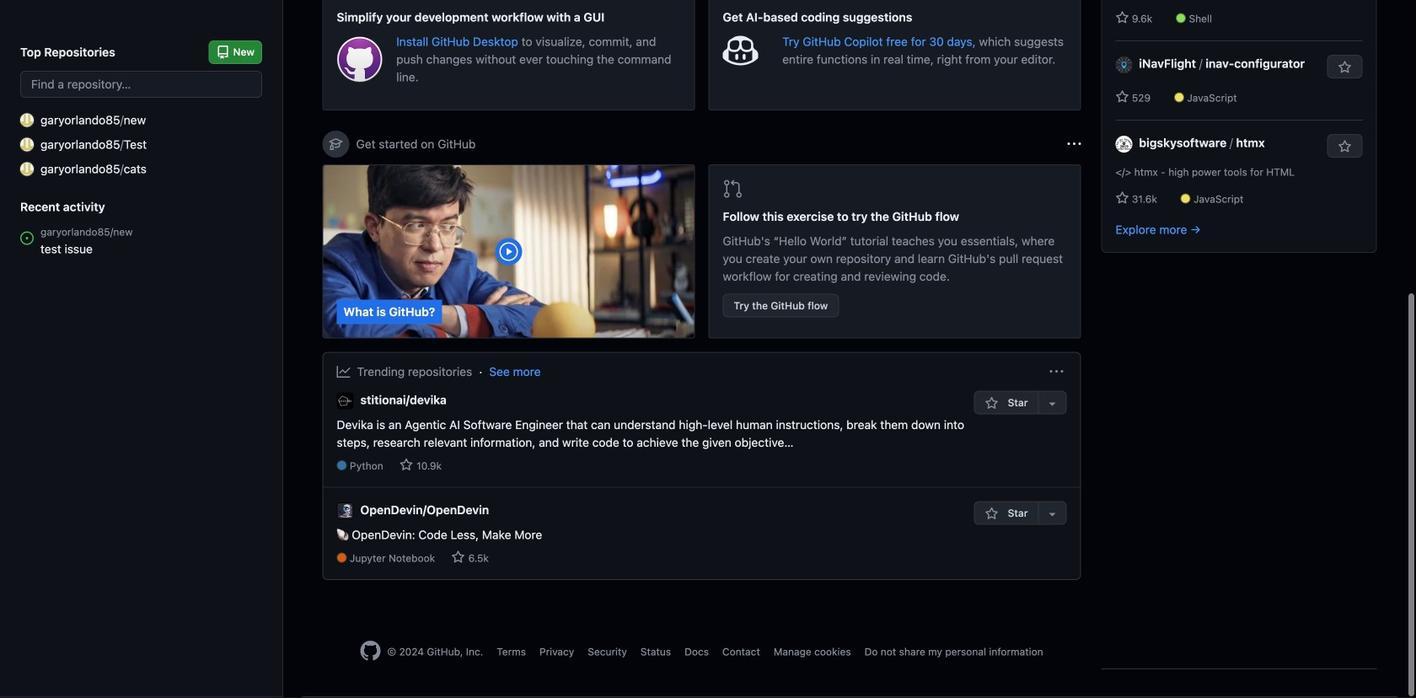 Task type: vqa. For each thing, say whether or not it's contained in the screenshot.
Repo Details element associated with @OpenDevin profile icon
yes



Task type: describe. For each thing, give the bounding box(es) containing it.
star this repository image
[[1338, 140, 1352, 153]]

explore element
[[1101, 0, 1377, 670]]

why am i seeing this? image
[[1068, 137, 1081, 151]]

@inavflight profile image
[[1116, 56, 1133, 73]]

new image
[[20, 113, 34, 127]]

repo details element for @opendevin profile icon
[[337, 551, 542, 566]]

Top Repositories search field
[[20, 71, 262, 98]]

@bigskysoftware profile image
[[1116, 136, 1133, 152]]

add this repository to a list image for @opendevin profile icon
[[1046, 507, 1059, 520]]

try the github flow element
[[709, 164, 1081, 338]]

get ai-based coding suggestions element
[[709, 0, 1081, 110]]

git pull request image
[[723, 179, 743, 199]]

test image
[[20, 138, 34, 151]]

mortar board image
[[329, 137, 343, 151]]

star this repository image
[[1338, 61, 1352, 74]]

play image
[[499, 241, 519, 262]]

graph image
[[337, 365, 350, 379]]

add this repository to a list image for @stitionai profile image
[[1046, 397, 1059, 410]]



Task type: locate. For each thing, give the bounding box(es) containing it.
star image for repo details element corresponding to @opendevin profile icon
[[452, 551, 465, 564]]

feed item heading menu image
[[1050, 365, 1064, 379]]

github desktop image
[[337, 36, 383, 82]]

homepage image
[[360, 641, 381, 661]]

star image for repo details element related to @stitionai profile image
[[400, 458, 413, 472]]

1 horizontal spatial star image
[[452, 551, 465, 564]]

1 add this repository to a list image from the top
[[1046, 397, 1059, 410]]

1 repo details element from the top
[[337, 458, 974, 473]]

1 vertical spatial add this repository to a list image
[[1046, 507, 1059, 520]]

cats image
[[20, 162, 34, 176]]

what is github? image
[[323, 165, 694, 338]]

0 vertical spatial add this repository to a list image
[[1046, 397, 1059, 410]]

2 horizontal spatial star image
[[1116, 11, 1129, 24]]

repo details element
[[337, 458, 974, 473], [337, 551, 542, 566]]

open issue image
[[20, 231, 34, 245]]

0 horizontal spatial star image
[[400, 458, 413, 472]]

2 add this repository to a list image from the top
[[1046, 507, 1059, 520]]

1 vertical spatial repo details element
[[337, 551, 542, 566]]

star image
[[1116, 11, 1129, 24], [400, 458, 413, 472], [452, 551, 465, 564]]

2 vertical spatial star image
[[452, 551, 465, 564]]

@opendevin profile image
[[337, 503, 354, 519]]

1 vertical spatial star image
[[400, 458, 413, 472]]

@stitionai profile image
[[337, 392, 354, 409]]

add this repository to a list image
[[1046, 397, 1059, 410], [1046, 507, 1059, 520]]

star image
[[1116, 90, 1129, 104], [1116, 191, 1129, 205], [985, 397, 998, 410], [985, 507, 998, 520]]

0 vertical spatial star image
[[1116, 11, 1129, 24]]

2 repo details element from the top
[[337, 551, 542, 566]]

simplify your development workflow with a gui element
[[322, 0, 695, 110]]

repo details element for @stitionai profile image
[[337, 458, 974, 473]]

0 vertical spatial repo details element
[[337, 458, 974, 473]]

what is github? element
[[322, 164, 695, 338]]

Find a repository… text field
[[20, 71, 262, 98]]



